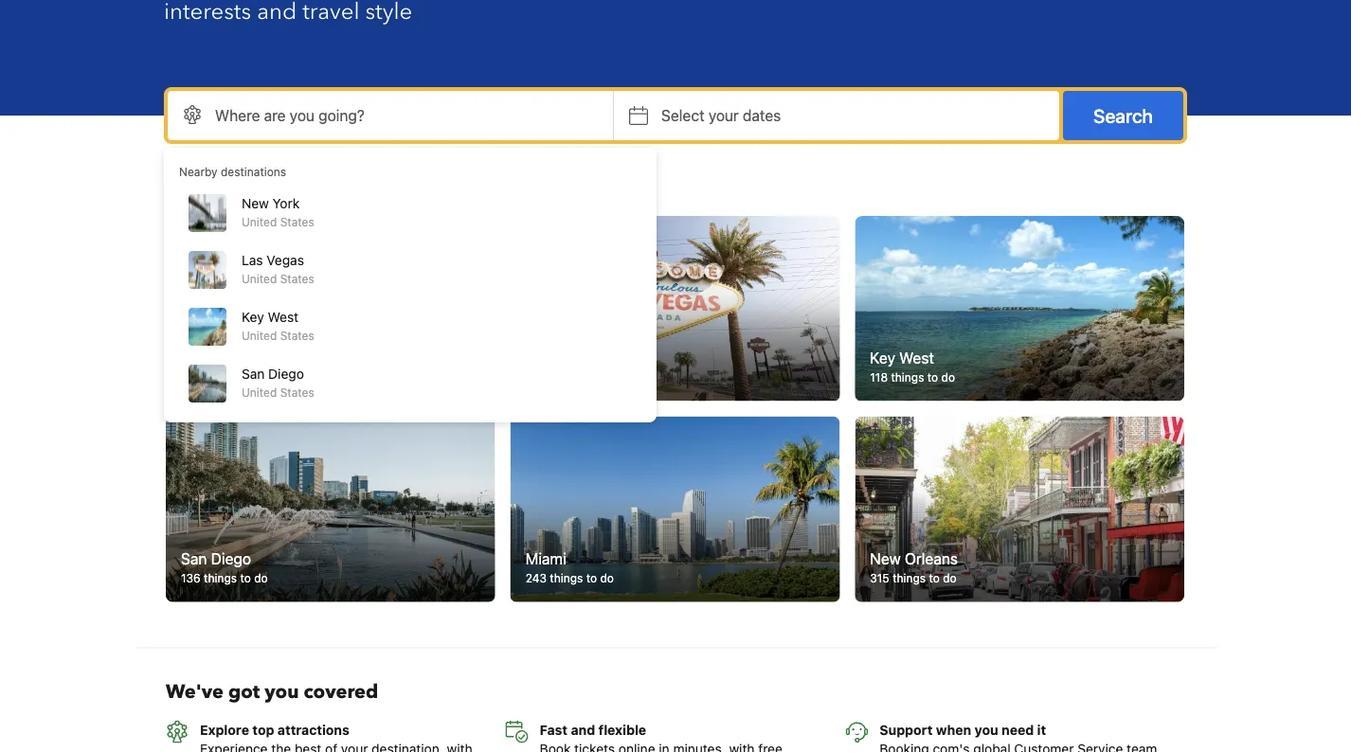 Task type: describe. For each thing, give the bounding box(es) containing it.
states for key west
[[280, 329, 314, 342]]

key west united states
[[242, 309, 314, 342]]

san for san diego 136 things to do
[[181, 549, 207, 568]]

your
[[709, 107, 739, 125]]

to for new york
[[247, 371, 258, 384]]

new orleans image
[[855, 417, 1185, 602]]

new orleans 315 things to do
[[870, 549, 958, 585]]

things for new york
[[211, 371, 244, 384]]

new york image
[[166, 216, 495, 402]]

support
[[880, 722, 933, 738]]

destinations up vegas at the left of page
[[238, 174, 351, 200]]

vegas
[[267, 253, 304, 268]]

attractions
[[278, 722, 350, 738]]

118
[[870, 371, 888, 384]]

san diego united states
[[242, 366, 314, 399]]

diego for san diego united states
[[268, 366, 304, 382]]

nearby destinations up las on the left top of page
[[166, 174, 351, 200]]

states for las vegas
[[280, 272, 314, 285]]

do for san diego
[[254, 572, 268, 585]]

support when you need it
[[880, 722, 1047, 738]]

you for got
[[265, 679, 299, 705]]

miami
[[526, 549, 567, 568]]

diego for san diego 136 things to do
[[211, 549, 251, 568]]

las
[[242, 253, 263, 268]]

york for new york 1208 things to do
[[216, 349, 246, 367]]

Where are you going? search field
[[168, 91, 613, 140]]

new york 1208 things to do
[[181, 349, 275, 384]]

we've got you covered
[[166, 679, 378, 705]]

search
[[1094, 104, 1153, 127]]

miami image
[[511, 417, 840, 602]]

san diego 136 things to do
[[181, 549, 268, 585]]

things for key west
[[891, 371, 925, 384]]

things for new orleans
[[893, 572, 926, 585]]

do for new orleans
[[943, 572, 957, 585]]

do inside miami 243 things to do
[[600, 572, 614, 585]]

fast
[[540, 722, 568, 738]]

miami 243 things to do
[[526, 549, 614, 585]]

united for key
[[242, 329, 277, 342]]

key west image
[[855, 216, 1185, 402]]

search button
[[1063, 91, 1184, 140]]

york for new york united states
[[273, 196, 300, 211]]

select
[[662, 107, 705, 125]]

key west 118 things to do
[[870, 349, 955, 384]]

key for key west 118 things to do
[[870, 349, 896, 367]]

and
[[571, 722, 595, 738]]



Task type: locate. For each thing, give the bounding box(es) containing it.
do inside new orleans 315 things to do
[[943, 572, 957, 585]]

states down "key west united states"
[[280, 386, 314, 399]]

1 horizontal spatial diego
[[268, 366, 304, 382]]

states inside san diego united states
[[280, 386, 314, 399]]

las vegas united states
[[242, 253, 314, 285]]

select your dates
[[662, 107, 781, 125]]

do down "key west united states"
[[261, 371, 275, 384]]

things
[[211, 371, 244, 384], [891, 371, 925, 384], [204, 572, 237, 585], [550, 572, 583, 585], [893, 572, 926, 585]]

york down "key west united states"
[[216, 349, 246, 367]]

2 states from the top
[[280, 272, 314, 285]]

when
[[936, 722, 972, 738]]

nearby
[[179, 165, 218, 178], [166, 174, 234, 200]]

west for key west united states
[[268, 309, 299, 325]]

things inside 'key west 118 things to do'
[[891, 371, 925, 384]]

1 horizontal spatial new
[[242, 196, 269, 211]]

san inside the san diego 136 things to do
[[181, 549, 207, 568]]

things inside the san diego 136 things to do
[[204, 572, 237, 585]]

explore top attractions
[[200, 722, 350, 738]]

united for new
[[242, 215, 277, 228]]

to inside new orleans 315 things to do
[[929, 572, 940, 585]]

new
[[242, 196, 269, 211], [181, 349, 212, 367], [870, 549, 901, 568]]

west inside "key west united states"
[[268, 309, 299, 325]]

1 vertical spatial west
[[900, 349, 934, 367]]

things inside miami 243 things to do
[[550, 572, 583, 585]]

san
[[242, 366, 265, 382], [181, 549, 207, 568]]

do right 243
[[600, 572, 614, 585]]

things right 1208
[[211, 371, 244, 384]]

things inside new york 1208 things to do
[[211, 371, 244, 384]]

york inside new york 1208 things to do
[[216, 349, 246, 367]]

1 horizontal spatial key
[[870, 349, 896, 367]]

destinations up new york united states
[[221, 165, 286, 178]]

1 horizontal spatial york
[[273, 196, 300, 211]]

you
[[265, 679, 299, 705], [975, 722, 999, 738]]

1 vertical spatial diego
[[211, 549, 251, 568]]

do right 136
[[254, 572, 268, 585]]

to right 243
[[586, 572, 597, 585]]

243
[[526, 572, 547, 585]]

0 vertical spatial you
[[265, 679, 299, 705]]

do inside 'key west 118 things to do'
[[942, 371, 955, 384]]

1208
[[181, 371, 208, 384]]

states inside "key west united states"
[[280, 329, 314, 342]]

0 horizontal spatial you
[[265, 679, 299, 705]]

you for when
[[975, 722, 999, 738]]

1 united from the top
[[242, 215, 277, 228]]

0 horizontal spatial key
[[242, 309, 264, 325]]

united inside "key west united states"
[[242, 329, 277, 342]]

fast and flexible
[[540, 722, 647, 738]]

new up las on the left top of page
[[242, 196, 269, 211]]

united down las on the left top of page
[[242, 272, 277, 285]]

nearby destinations up new york united states
[[179, 165, 286, 178]]

to right 136
[[240, 572, 251, 585]]

to inside new york 1208 things to do
[[247, 371, 258, 384]]

united for san
[[242, 386, 277, 399]]

to right 118
[[928, 371, 938, 384]]

0 vertical spatial key
[[242, 309, 264, 325]]

0 vertical spatial new
[[242, 196, 269, 211]]

things right 315
[[893, 572, 926, 585]]

things for san diego
[[204, 572, 237, 585]]

0 vertical spatial west
[[268, 309, 299, 325]]

0 vertical spatial diego
[[268, 366, 304, 382]]

0 horizontal spatial diego
[[211, 549, 251, 568]]

states down vegas at the left of page
[[280, 272, 314, 285]]

0 vertical spatial york
[[273, 196, 300, 211]]

it
[[1038, 722, 1047, 738]]

1 vertical spatial san
[[181, 549, 207, 568]]

1 horizontal spatial san
[[242, 366, 265, 382]]

3 states from the top
[[280, 329, 314, 342]]

to for new orleans
[[929, 572, 940, 585]]

diego
[[268, 366, 304, 382], [211, 549, 251, 568]]

to for san diego
[[240, 572, 251, 585]]

do for new york
[[261, 371, 275, 384]]

united up las on the left top of page
[[242, 215, 277, 228]]

new for new york united states
[[242, 196, 269, 211]]

york up vegas at the left of page
[[273, 196, 300, 211]]

united up new york 1208 things to do
[[242, 329, 277, 342]]

0 horizontal spatial west
[[268, 309, 299, 325]]

states inside las vegas united states
[[280, 272, 314, 285]]

do inside new york 1208 things to do
[[261, 371, 275, 384]]

do
[[261, 371, 275, 384], [942, 371, 955, 384], [254, 572, 268, 585], [600, 572, 614, 585], [943, 572, 957, 585]]

new up 315
[[870, 549, 901, 568]]

things down miami in the bottom of the page
[[550, 572, 583, 585]]

york inside new york united states
[[273, 196, 300, 211]]

san down "key west united states"
[[242, 366, 265, 382]]

top
[[253, 722, 274, 738]]

0 vertical spatial san
[[242, 366, 265, 382]]

key inside "key west united states"
[[242, 309, 264, 325]]

states for new york
[[280, 215, 314, 228]]

states
[[280, 215, 314, 228], [280, 272, 314, 285], [280, 329, 314, 342], [280, 386, 314, 399]]

0 horizontal spatial new
[[181, 349, 212, 367]]

new inside new orleans 315 things to do
[[870, 549, 901, 568]]

4 united from the top
[[242, 386, 277, 399]]

we've
[[166, 679, 224, 705]]

states for san diego
[[280, 386, 314, 399]]

3 united from the top
[[242, 329, 277, 342]]

0 horizontal spatial san
[[181, 549, 207, 568]]

you right got
[[265, 679, 299, 705]]

1 vertical spatial you
[[975, 722, 999, 738]]

states up san diego united states
[[280, 329, 314, 342]]

las vegas image
[[511, 216, 840, 402]]

1 states from the top
[[280, 215, 314, 228]]

dates
[[743, 107, 781, 125]]

2 united from the top
[[242, 272, 277, 285]]

need
[[1002, 722, 1034, 738]]

1 horizontal spatial west
[[900, 349, 934, 367]]

do right 118
[[942, 371, 955, 384]]

to for key west
[[928, 371, 938, 384]]

new york united states
[[242, 196, 314, 228]]

west inside 'key west 118 things to do'
[[900, 349, 934, 367]]

diego inside the san diego 136 things to do
[[211, 549, 251, 568]]

do inside the san diego 136 things to do
[[254, 572, 268, 585]]

new inside new york 1208 things to do
[[181, 349, 212, 367]]

explore
[[200, 722, 249, 738]]

136
[[181, 572, 201, 585]]

united down new york 1208 things to do
[[242, 386, 277, 399]]

2 horizontal spatial new
[[870, 549, 901, 568]]

states inside new york united states
[[280, 215, 314, 228]]

san diego image
[[166, 417, 495, 602]]

you left need
[[975, 722, 999, 738]]

united inside new york united states
[[242, 215, 277, 228]]

key up 118
[[870, 349, 896, 367]]

1 vertical spatial york
[[216, 349, 246, 367]]

315
[[870, 572, 890, 585]]

key for key west united states
[[242, 309, 264, 325]]

flexible
[[599, 722, 647, 738]]

to inside miami 243 things to do
[[586, 572, 597, 585]]

1 horizontal spatial you
[[975, 722, 999, 738]]

new up 1208
[[181, 349, 212, 367]]

to inside the san diego 136 things to do
[[240, 572, 251, 585]]

2 vertical spatial new
[[870, 549, 901, 568]]

san inside san diego united states
[[242, 366, 265, 382]]

to down "key west united states"
[[247, 371, 258, 384]]

destinations
[[221, 165, 286, 178], [238, 174, 351, 200]]

diego inside san diego united states
[[268, 366, 304, 382]]

key inside 'key west 118 things to do'
[[870, 349, 896, 367]]

covered
[[304, 679, 378, 705]]

things right 118
[[891, 371, 925, 384]]

to inside 'key west 118 things to do'
[[928, 371, 938, 384]]

new for new york 1208 things to do
[[181, 349, 212, 367]]

to down orleans
[[929, 572, 940, 585]]

san for san diego united states
[[242, 366, 265, 382]]

united inside san diego united states
[[242, 386, 277, 399]]

do down orleans
[[943, 572, 957, 585]]

things right 136
[[204, 572, 237, 585]]

united
[[242, 215, 277, 228], [242, 272, 277, 285], [242, 329, 277, 342], [242, 386, 277, 399]]

west
[[268, 309, 299, 325], [900, 349, 934, 367]]

united for las
[[242, 272, 277, 285]]

do for key west
[[942, 371, 955, 384]]

1 vertical spatial key
[[870, 349, 896, 367]]

west for key west 118 things to do
[[900, 349, 934, 367]]

states up vegas at the left of page
[[280, 215, 314, 228]]

0 horizontal spatial york
[[216, 349, 246, 367]]

got
[[228, 679, 260, 705]]

nearby destinations
[[179, 165, 286, 178], [166, 174, 351, 200]]

united inside las vegas united states
[[242, 272, 277, 285]]

key down las vegas united states
[[242, 309, 264, 325]]

1 vertical spatial new
[[181, 349, 212, 367]]

4 states from the top
[[280, 386, 314, 399]]

things inside new orleans 315 things to do
[[893, 572, 926, 585]]

to
[[247, 371, 258, 384], [928, 371, 938, 384], [240, 572, 251, 585], [586, 572, 597, 585], [929, 572, 940, 585]]

orleans
[[905, 549, 958, 568]]

york
[[273, 196, 300, 211], [216, 349, 246, 367]]

key
[[242, 309, 264, 325], [870, 349, 896, 367]]

new for new orleans 315 things to do
[[870, 549, 901, 568]]

san up 136
[[181, 549, 207, 568]]

new inside new york united states
[[242, 196, 269, 211]]



Task type: vqa. For each thing, say whether or not it's contained in the screenshot.
Senior (age 60+) US$10.57
no



